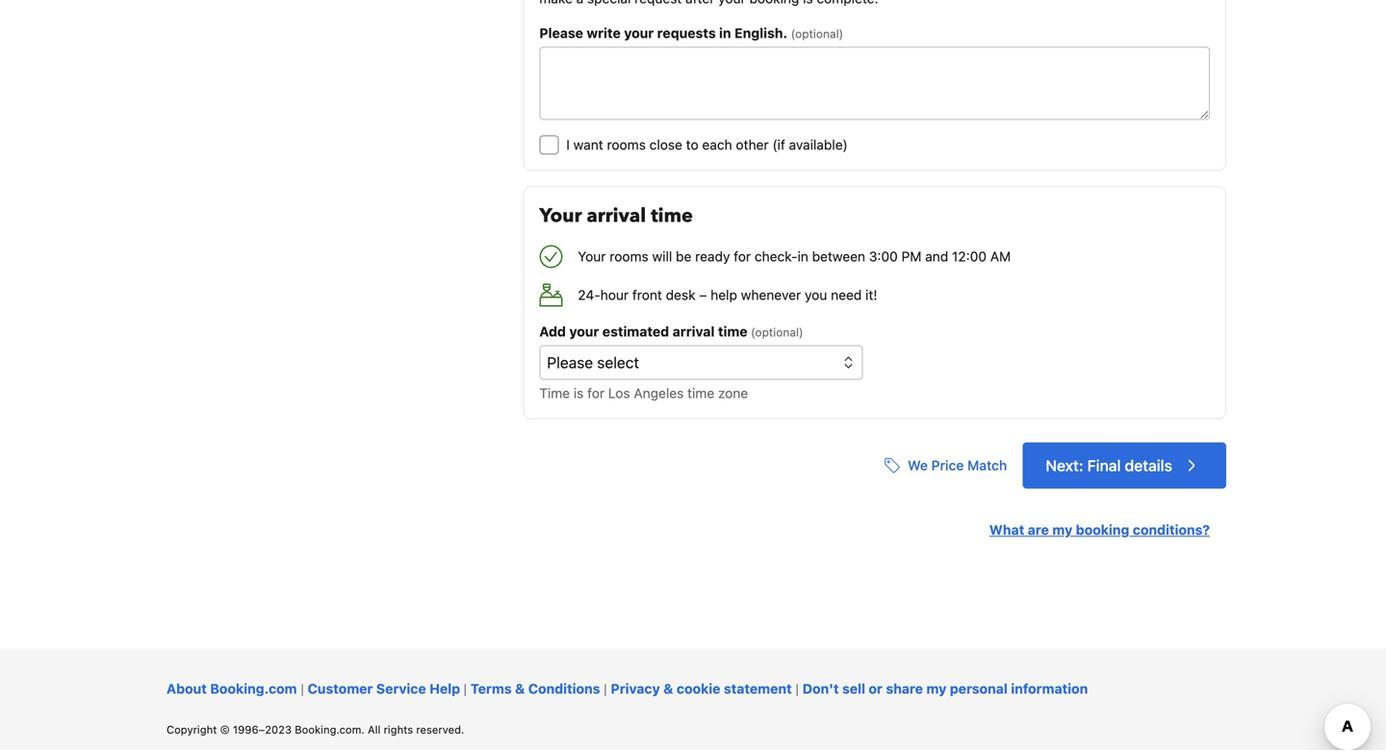 Task type: locate. For each thing, give the bounding box(es) containing it.
we price match button
[[877, 448, 1015, 483]]

it!
[[866, 287, 878, 303]]

terms & conditions link
[[471, 681, 600, 697]]

final
[[1088, 457, 1121, 475]]

rooms left will
[[610, 249, 649, 264]]

is
[[574, 385, 584, 401]]

about
[[167, 681, 207, 697]]

1 horizontal spatial your
[[624, 25, 654, 41]]

will
[[652, 249, 672, 264]]

be
[[676, 249, 692, 264]]

privacy & cookie statement link
[[611, 681, 792, 697]]

booking.com
[[210, 681, 297, 697]]

0 horizontal spatial arrival
[[587, 203, 646, 229]]

my
[[1053, 522, 1073, 538], [927, 681, 947, 697]]

& left cookie
[[664, 681, 674, 697]]

1 vertical spatial my
[[927, 681, 947, 697]]

0 vertical spatial your
[[624, 25, 654, 41]]

(optional) down the whenever
[[751, 326, 804, 339]]

0 horizontal spatial my
[[927, 681, 947, 697]]

&
[[515, 681, 525, 697], [664, 681, 674, 697]]

please
[[540, 25, 583, 41]]

0 horizontal spatial &
[[515, 681, 525, 697]]

1 vertical spatial in
[[798, 249, 809, 264]]

arrival
[[587, 203, 646, 229], [673, 324, 715, 340]]

in
[[719, 25, 731, 41], [798, 249, 809, 264]]

for right is
[[587, 385, 605, 401]]

1 horizontal spatial my
[[1053, 522, 1073, 538]]

hour
[[601, 287, 629, 303]]

2 & from the left
[[664, 681, 674, 697]]

want
[[574, 137, 603, 153]]

all
[[368, 723, 381, 736]]

write
[[587, 25, 621, 41]]

0 vertical spatial for
[[734, 249, 751, 264]]

in left between
[[798, 249, 809, 264]]

0 horizontal spatial in
[[719, 25, 731, 41]]

angeles
[[634, 385, 684, 401]]

for
[[734, 249, 751, 264], [587, 385, 605, 401]]

don't sell or share my personal information
[[803, 681, 1088, 697]]

arrival down –
[[673, 324, 715, 340]]

your
[[540, 203, 582, 229], [578, 249, 606, 264]]

for right ready
[[734, 249, 751, 264]]

each
[[702, 137, 732, 153]]

rights
[[384, 723, 413, 736]]

my right are
[[1053, 522, 1073, 538]]

(if
[[773, 137, 786, 153]]

customer service help link
[[308, 681, 464, 697]]

1 horizontal spatial arrival
[[673, 324, 715, 340]]

arrival down want
[[587, 203, 646, 229]]

1 & from the left
[[515, 681, 525, 697]]

copyright © 1996–2023 booking.com. all rights reserved.
[[167, 723, 464, 736]]

3:00 pm
[[869, 249, 922, 264]]

requests
[[657, 25, 716, 41]]

0 horizontal spatial your
[[569, 324, 599, 340]]

24-
[[578, 287, 601, 303]]

rooms
[[607, 137, 646, 153], [610, 249, 649, 264]]

add your estimated arrival time (optional)
[[540, 324, 804, 340]]

help
[[430, 681, 460, 697]]

available)
[[789, 137, 848, 153]]

estimated
[[603, 324, 669, 340]]

0 vertical spatial your
[[540, 203, 582, 229]]

close
[[650, 137, 683, 153]]

next: final details
[[1046, 457, 1173, 475]]

time up will
[[651, 203, 693, 229]]

other
[[736, 137, 769, 153]]

your right "add"
[[569, 324, 599, 340]]

check-
[[755, 249, 798, 264]]

0 horizontal spatial for
[[587, 385, 605, 401]]

(optional) inside please write your requests in english. (optional)
[[791, 27, 844, 41]]

your rooms will be ready for check-in between 3:00 pm and 12:00 am
[[578, 249, 1011, 264]]

are
[[1028, 522, 1049, 538]]

time left zone
[[688, 385, 715, 401]]

0 vertical spatial my
[[1053, 522, 1073, 538]]

(optional)
[[791, 27, 844, 41], [751, 326, 804, 339]]

we price match
[[908, 457, 1007, 473]]

0 vertical spatial rooms
[[607, 137, 646, 153]]

1 vertical spatial (optional)
[[751, 326, 804, 339]]

1 vertical spatial your
[[578, 249, 606, 264]]

i want rooms close to each other (if available)
[[566, 137, 848, 153]]

1 vertical spatial for
[[587, 385, 605, 401]]

in left english.
[[719, 25, 731, 41]]

0 vertical spatial (optional)
[[791, 27, 844, 41]]

ready
[[695, 249, 730, 264]]

privacy & cookie statement
[[611, 681, 792, 697]]

los
[[608, 385, 630, 401]]

1 horizontal spatial &
[[664, 681, 674, 697]]

copyright
[[167, 723, 217, 736]]

time
[[540, 385, 570, 401]]

rooms right want
[[607, 137, 646, 153]]

(optional) right english.
[[791, 27, 844, 41]]

my right share
[[927, 681, 947, 697]]

time
[[651, 203, 693, 229], [718, 324, 748, 340], [688, 385, 715, 401]]

your
[[624, 25, 654, 41], [569, 324, 599, 340]]

to
[[686, 137, 699, 153]]

i
[[566, 137, 570, 153]]

None text field
[[540, 47, 1210, 120]]

and
[[925, 249, 949, 264]]

time down 24-hour front desk – help whenever you need it! at top
[[718, 324, 748, 340]]

your down i
[[540, 203, 582, 229]]

cookie
[[677, 681, 721, 697]]

your up 24-
[[578, 249, 606, 264]]

0 vertical spatial in
[[719, 25, 731, 41]]

booking.com.
[[295, 723, 365, 736]]

24-hour front desk – help whenever you need it!
[[578, 287, 878, 303]]

your right write
[[624, 25, 654, 41]]

& right terms on the bottom left
[[515, 681, 525, 697]]

need
[[831, 287, 862, 303]]



Task type: vqa. For each thing, say whether or not it's contained in the screenshot.
Add your estimated arrival time (optional)
yes



Task type: describe. For each thing, give the bounding box(es) containing it.
what are my booking conditions? link
[[990, 522, 1210, 538]]

service
[[376, 681, 426, 697]]

0 vertical spatial time
[[651, 203, 693, 229]]

desk
[[666, 287, 696, 303]]

english.
[[735, 25, 788, 41]]

conditions
[[528, 681, 600, 697]]

between
[[812, 249, 866, 264]]

2 vertical spatial time
[[688, 385, 715, 401]]

share
[[886, 681, 923, 697]]

1 vertical spatial rooms
[[610, 249, 649, 264]]

zone
[[718, 385, 748, 401]]

1 vertical spatial your
[[569, 324, 599, 340]]

please write your requests in english. (optional)
[[540, 25, 844, 41]]

about booking.com
[[167, 681, 297, 697]]

help
[[711, 287, 737, 303]]

we
[[908, 457, 928, 473]]

your for your arrival time
[[540, 203, 582, 229]]

what
[[990, 522, 1025, 538]]

information
[[1011, 681, 1088, 697]]

what are my booking conditions?
[[990, 522, 1210, 538]]

–
[[699, 287, 707, 303]]

1996–2023
[[233, 723, 292, 736]]

or
[[869, 681, 883, 697]]

next:
[[1046, 457, 1084, 475]]

your arrival time
[[540, 203, 693, 229]]

1 horizontal spatial for
[[734, 249, 751, 264]]

1 horizontal spatial in
[[798, 249, 809, 264]]

time is for los angeles time zone
[[540, 385, 748, 401]]

whenever
[[741, 287, 801, 303]]

front
[[633, 287, 662, 303]]

0 vertical spatial arrival
[[587, 203, 646, 229]]

1 vertical spatial arrival
[[673, 324, 715, 340]]

don't sell or share my personal information link
[[803, 681, 1088, 697]]

booking
[[1076, 522, 1130, 538]]

sell
[[843, 681, 866, 697]]

add
[[540, 324, 566, 340]]

reserved.
[[416, 723, 464, 736]]

details
[[1125, 457, 1173, 475]]

(optional) inside add your estimated arrival time (optional)
[[751, 326, 804, 339]]

you
[[805, 287, 827, 303]]

price
[[932, 457, 964, 473]]

terms
[[471, 681, 512, 697]]

personal
[[950, 681, 1008, 697]]

your for your rooms will be ready for check-in between 3:00 pm and 12:00 am
[[578, 249, 606, 264]]

match
[[968, 457, 1007, 473]]

don't
[[803, 681, 839, 697]]

statement
[[724, 681, 792, 697]]

customer service help terms & conditions
[[308, 681, 600, 697]]

about booking.com link
[[167, 681, 297, 697]]

next: final details button
[[1023, 443, 1227, 489]]

©
[[220, 723, 230, 736]]

privacy
[[611, 681, 660, 697]]

1 vertical spatial time
[[718, 324, 748, 340]]

customer
[[308, 681, 373, 697]]

12:00 am
[[952, 249, 1011, 264]]

conditions?
[[1133, 522, 1210, 538]]



